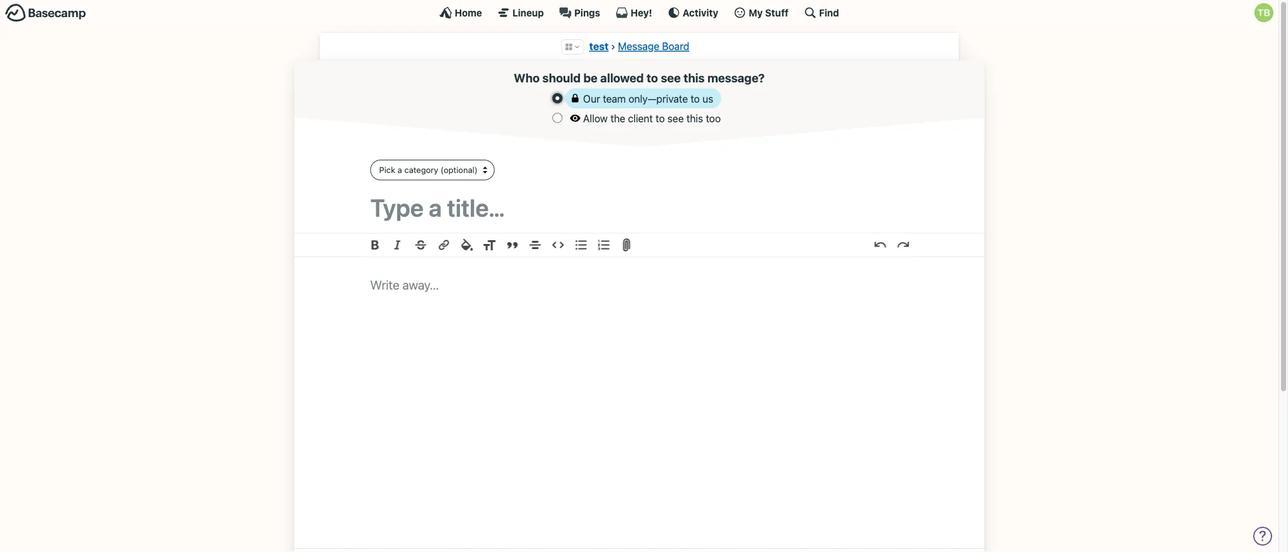 Task type: locate. For each thing, give the bounding box(es) containing it.
to for only—private
[[691, 93, 700, 105]]

allow the client to see this too
[[583, 112, 721, 124]]

2 vertical spatial to
[[656, 112, 665, 124]]

hey!
[[631, 7, 652, 18]]

stuff
[[765, 7, 789, 18]]

my
[[749, 7, 763, 18]]

be
[[583, 71, 598, 85]]

this left too
[[686, 112, 703, 124]]

see
[[661, 71, 681, 85], [667, 112, 684, 124]]

home link
[[439, 6, 482, 19]]

to left us
[[691, 93, 700, 105]]

activity link
[[667, 6, 718, 19]]

activity
[[683, 7, 718, 18]]

see up only—private
[[661, 71, 681, 85]]

to up our team only—private to us in the top of the page
[[646, 71, 658, 85]]

message?
[[707, 71, 765, 85]]

this up us
[[683, 71, 705, 85]]

hey! button
[[615, 6, 652, 19]]

main element
[[0, 0, 1278, 25]]

pick a category (optional) button
[[370, 160, 495, 181]]

the
[[610, 112, 625, 124]]

lineup
[[512, 7, 544, 18]]

my stuff button
[[734, 6, 789, 19]]

1 vertical spatial to
[[691, 93, 700, 105]]

message
[[618, 40, 659, 52]]

›
[[611, 40, 615, 52]]

this
[[683, 71, 705, 85], [686, 112, 703, 124]]

see down only—private
[[667, 112, 684, 124]]

lineup link
[[497, 6, 544, 19]]

test link
[[589, 40, 609, 52]]

to
[[646, 71, 658, 85], [691, 93, 700, 105], [656, 112, 665, 124]]

pings button
[[559, 6, 600, 19]]

message board link
[[618, 40, 689, 52]]

to right "client"
[[656, 112, 665, 124]]

Type a title… text field
[[370, 193, 908, 222]]

only—private
[[628, 93, 688, 105]]



Task type: describe. For each thing, give the bounding box(es) containing it.
my stuff
[[749, 7, 789, 18]]

to for client
[[656, 112, 665, 124]]

a
[[398, 165, 402, 175]]

who
[[514, 71, 540, 85]]

category
[[404, 165, 438, 175]]

home
[[455, 7, 482, 18]]

0 vertical spatial this
[[683, 71, 705, 85]]

allow
[[583, 112, 608, 124]]

find button
[[804, 6, 839, 19]]

pings
[[574, 7, 600, 18]]

who should be allowed to see this message?
[[514, 71, 765, 85]]

allowed
[[600, 71, 644, 85]]

too
[[706, 112, 721, 124]]

tim burton image
[[1254, 3, 1273, 22]]

› message board
[[611, 40, 689, 52]]

0 vertical spatial to
[[646, 71, 658, 85]]

Write away… text field
[[332, 257, 946, 534]]

test
[[589, 40, 609, 52]]

1 vertical spatial see
[[667, 112, 684, 124]]

team
[[603, 93, 626, 105]]

client
[[628, 112, 653, 124]]

(optional)
[[441, 165, 478, 175]]

1 vertical spatial this
[[686, 112, 703, 124]]

board
[[662, 40, 689, 52]]

find
[[819, 7, 839, 18]]

pick a category (optional)
[[379, 165, 478, 175]]

switch accounts image
[[5, 3, 86, 23]]

our
[[583, 93, 600, 105]]

our team only—private to us
[[583, 93, 713, 105]]

should
[[542, 71, 581, 85]]

pick
[[379, 165, 395, 175]]

us
[[702, 93, 713, 105]]

0 vertical spatial see
[[661, 71, 681, 85]]



Task type: vqa. For each thing, say whether or not it's contained in the screenshot.
to to the bottom
yes



